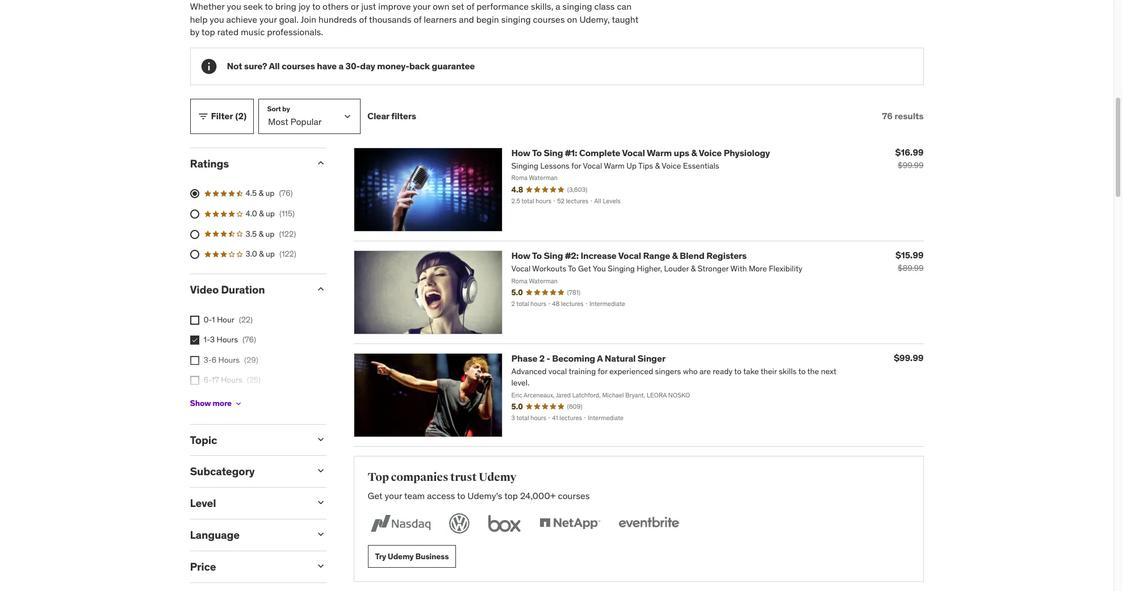 Task type: describe. For each thing, give the bounding box(es) containing it.
eventbrite image
[[616, 511, 681, 536]]

try
[[375, 551, 386, 562]]

netapp image
[[537, 511, 602, 536]]

class
[[594, 1, 615, 12]]

results
[[895, 110, 924, 122]]

(25)
[[247, 375, 261, 385]]

6-
[[204, 375, 212, 385]]

(22)
[[239, 314, 253, 325]]

how to sing  #2: increase vocal range & blend registers link
[[511, 250, 747, 261]]

subcategory button
[[190, 465, 306, 478]]

rated
[[217, 26, 239, 38]]

how to sing  #2: increase vocal range & blend registers
[[511, 250, 747, 261]]

small image for ratings
[[315, 157, 326, 168]]

bring
[[275, 1, 296, 12]]

video
[[190, 283, 219, 296]]

becoming
[[552, 353, 595, 364]]

courses inside top companies trust udemy get your team access to udemy's top 24,000+ courses
[[558, 490, 590, 501]]

money-
[[377, 60, 409, 72]]

ratings
[[190, 157, 229, 170]]

xsmall image for 6-
[[190, 376, 199, 385]]

xsmall image for 0-
[[190, 316, 199, 325]]

show
[[190, 398, 211, 408]]

3.0
[[246, 249, 257, 259]]

1-3 hours (76)
[[204, 335, 256, 345]]

to inside top companies trust udemy get your team access to udemy's top 24,000+ courses
[[457, 490, 465, 501]]

(76) for 1-3 hours (76)
[[243, 335, 256, 345]]

filters
[[391, 110, 416, 122]]

clear
[[367, 110, 389, 122]]

24,000+
[[520, 490, 556, 501]]

top companies trust udemy get your team access to udemy's top 24,000+ courses
[[368, 470, 590, 501]]

just
[[361, 1, 376, 12]]

level
[[190, 496, 216, 510]]

top inside whether you seek to bring joy to others or just improve your own set of performance skills, a singing class can help you achieve your goal. join hundreds of thousands of learners and begin singing courses on udemy, taught by top rated music professionals.
[[202, 26, 215, 38]]

udemy inside the try udemy business link
[[388, 551, 414, 562]]

30-
[[345, 60, 360, 72]]

up for 4.5 & up
[[265, 188, 275, 198]]

registers
[[706, 250, 747, 261]]

box image
[[485, 511, 523, 536]]

courses inside whether you seek to bring joy to others or just improve your own set of performance skills, a singing class can help you achieve your goal. join hundreds of thousands of learners and begin singing courses on udemy, taught by top rated music professionals.
[[533, 14, 565, 25]]

whether
[[190, 1, 225, 12]]

2
[[539, 353, 545, 364]]

1
[[212, 314, 215, 325]]

0-
[[204, 314, 212, 325]]

& left blend at the right top
[[672, 250, 678, 261]]

get
[[368, 490, 383, 501]]

help
[[190, 14, 208, 25]]

achieve
[[226, 14, 257, 25]]

76 results status
[[882, 110, 924, 122]]

day
[[360, 60, 375, 72]]

$16.99 $99.99
[[895, 146, 924, 170]]

phase
[[511, 353, 537, 364]]

warm
[[647, 147, 672, 158]]

#2:
[[565, 250, 579, 261]]

joy
[[298, 1, 310, 12]]

to for how to sing #1: complete vocal warm ups & voice physiology
[[532, 147, 542, 158]]

duration
[[221, 283, 265, 296]]

try udemy business
[[375, 551, 449, 562]]

on
[[567, 14, 577, 25]]

business
[[415, 551, 449, 562]]

not sure? all courses have a 30-day money-back guarantee
[[227, 60, 475, 72]]

17
[[212, 375, 219, 385]]

hours for 3-6 hours
[[218, 355, 240, 365]]

begin
[[476, 14, 499, 25]]

music
[[241, 26, 265, 38]]

17+ hours
[[204, 395, 239, 405]]

ratings button
[[190, 157, 306, 170]]

top
[[368, 470, 389, 485]]

volkswagen image
[[447, 511, 472, 536]]

1 horizontal spatial of
[[414, 14, 422, 25]]

try udemy business link
[[368, 545, 456, 568]]

range
[[643, 250, 670, 261]]

(122) for 3.0 & up (122)
[[279, 249, 296, 259]]

(76) for 4.5 & up (76)
[[279, 188, 293, 198]]

language
[[190, 528, 240, 542]]

(29)
[[244, 355, 258, 365]]

complete
[[579, 147, 620, 158]]

performance
[[477, 1, 529, 12]]

nasdaq image
[[368, 511, 433, 536]]

17+
[[204, 395, 216, 405]]

topic button
[[190, 433, 306, 447]]

& right ups
[[691, 147, 697, 158]]

hundreds
[[318, 14, 357, 25]]

sing for #1:
[[544, 147, 563, 158]]

small image for video duration
[[315, 283, 326, 295]]

$15.99 $89.99
[[896, 249, 924, 273]]

up for 3.5 & up
[[265, 229, 275, 239]]

& for 3.0 & up (122)
[[259, 249, 264, 259]]

how for how to sing  #2: increase vocal range & blend registers
[[511, 250, 530, 261]]

0-1 hour (22)
[[204, 314, 253, 325]]

filter
[[211, 110, 233, 122]]

0 horizontal spatial you
[[210, 14, 224, 25]]

guarantee
[[432, 60, 475, 72]]

to for how to sing  #2: increase vocal range & blend registers
[[532, 250, 542, 261]]

hours for 1-3 hours
[[217, 335, 238, 345]]

clear filters button
[[367, 99, 416, 134]]

all
[[269, 60, 280, 72]]

6
[[212, 355, 216, 365]]

level button
[[190, 496, 306, 510]]

small image for language
[[315, 529, 326, 540]]

sing for #2:
[[544, 250, 563, 261]]



Task type: locate. For each thing, give the bounding box(es) containing it.
& right the 4.5
[[259, 188, 264, 198]]

how to sing #1: complete vocal warm ups & voice physiology
[[511, 147, 770, 158]]

76
[[882, 110, 893, 122]]

0 horizontal spatial a
[[339, 60, 344, 72]]

1 vertical spatial (122)
[[279, 249, 296, 259]]

small image for price
[[315, 560, 326, 572]]

2 how from the top
[[511, 250, 530, 261]]

others
[[323, 1, 349, 12]]

vocal left the warm
[[622, 147, 645, 158]]

1 horizontal spatial a
[[556, 1, 560, 12]]

2 horizontal spatial to
[[457, 490, 465, 501]]

1 to from the top
[[532, 147, 542, 158]]

0 vertical spatial (122)
[[279, 229, 296, 239]]

0 horizontal spatial singing
[[501, 14, 531, 25]]

2 horizontal spatial of
[[466, 1, 474, 12]]

0 horizontal spatial (76)
[[243, 335, 256, 345]]

1 vertical spatial singing
[[501, 14, 531, 25]]

4.5
[[246, 188, 257, 198]]

xsmall image
[[190, 316, 199, 325], [190, 356, 199, 365], [190, 376, 199, 385], [234, 399, 243, 408]]

0 vertical spatial udemy
[[479, 470, 516, 485]]

& right 3.5
[[259, 229, 264, 239]]

1 vertical spatial you
[[210, 14, 224, 25]]

2 vertical spatial courses
[[558, 490, 590, 501]]

xsmall image left 0-
[[190, 316, 199, 325]]

1 vertical spatial how
[[511, 250, 530, 261]]

0 vertical spatial courses
[[533, 14, 565, 25]]

xsmall image left 3-
[[190, 356, 199, 365]]

1 horizontal spatial udemy
[[479, 470, 516, 485]]

$16.99
[[895, 146, 924, 158]]

small image
[[315, 157, 326, 168], [315, 434, 326, 445]]

top inside top companies trust udemy get your team access to udemy's top 24,000+ courses
[[504, 490, 518, 501]]

1 vertical spatial courses
[[282, 60, 315, 72]]

1 vertical spatial $99.99
[[894, 352, 924, 364]]

join
[[300, 14, 316, 25]]

vocal for increase
[[618, 250, 641, 261]]

how left #2:
[[511, 250, 530, 261]]

xsmall image for 3-
[[190, 356, 199, 365]]

small image
[[197, 111, 209, 122], [315, 283, 326, 295], [315, 465, 326, 477], [315, 497, 326, 508], [315, 529, 326, 540], [315, 560, 326, 572]]

whether you seek to bring joy to others or just improve your own set of performance skills, a singing class can help you achieve your goal. join hundreds of thousands of learners and begin singing courses on udemy, taught by top rated music professionals.
[[190, 1, 639, 38]]

learners
[[424, 14, 457, 25]]

(76)
[[279, 188, 293, 198], [243, 335, 256, 345]]

of
[[466, 1, 474, 12], [359, 14, 367, 25], [414, 14, 422, 25]]

1 vertical spatial sing
[[544, 250, 563, 261]]

a left 30-
[[339, 60, 344, 72]]

and
[[459, 14, 474, 25]]

a inside whether you seek to bring joy to others or just improve your own set of performance skills, a singing class can help you achieve your goal. join hundreds of thousands of learners and begin singing courses on udemy, taught by top rated music professionals.
[[556, 1, 560, 12]]

0 vertical spatial how
[[511, 147, 530, 158]]

to
[[265, 1, 273, 12], [312, 1, 320, 12], [457, 490, 465, 501]]

vocal for complete
[[622, 147, 645, 158]]

thousands
[[369, 14, 411, 25]]

1 vertical spatial small image
[[315, 434, 326, 445]]

can
[[617, 1, 632, 12]]

small image for subcategory
[[315, 465, 326, 477]]

2 (122) from the top
[[279, 249, 296, 259]]

1 sing from the top
[[544, 147, 563, 158]]

1 horizontal spatial top
[[504, 490, 518, 501]]

& for 3.5 & up (122)
[[259, 229, 264, 239]]

how for how to sing #1: complete vocal warm ups & voice physiology
[[511, 147, 530, 158]]

team
[[404, 490, 425, 501]]

xsmall image right more on the bottom of the page
[[234, 399, 243, 408]]

0 vertical spatial to
[[532, 147, 542, 158]]

0 vertical spatial a
[[556, 1, 560, 12]]

(2)
[[235, 110, 246, 122]]

3.5
[[246, 229, 257, 239]]

1 small image from the top
[[315, 157, 326, 168]]

sing left #1:
[[544, 147, 563, 158]]

hours for 6-17 hours
[[221, 375, 242, 385]]

1 vertical spatial vocal
[[618, 250, 641, 261]]

2 to from the top
[[532, 250, 542, 261]]

0 vertical spatial small image
[[315, 157, 326, 168]]

1 how from the top
[[511, 147, 530, 158]]

top right by
[[202, 26, 215, 38]]

topic
[[190, 433, 217, 447]]

0 horizontal spatial your
[[259, 14, 277, 25]]

up for 3.0 & up
[[266, 249, 275, 259]]

udemy up udemy's
[[479, 470, 516, 485]]

udemy
[[479, 470, 516, 485], [388, 551, 414, 562]]

up left (115)
[[266, 208, 275, 219]]

phase 2 - becoming a natural singer link
[[511, 353, 666, 364]]

6-17 hours (25)
[[204, 375, 261, 385]]

& right 4.0
[[259, 208, 264, 219]]

4.0
[[246, 208, 257, 219]]

(76) up (115)
[[279, 188, 293, 198]]

not
[[227, 60, 242, 72]]

to down trust
[[457, 490, 465, 501]]

0 vertical spatial your
[[413, 1, 430, 12]]

2 sing from the top
[[544, 250, 563, 261]]

3-6 hours (29)
[[204, 355, 258, 365]]

own
[[433, 1, 449, 12]]

0 horizontal spatial to
[[265, 1, 273, 12]]

3-
[[204, 355, 212, 365]]

2 vertical spatial your
[[385, 490, 402, 501]]

how left #1:
[[511, 147, 530, 158]]

2 small image from the top
[[315, 434, 326, 445]]

seek
[[243, 1, 263, 12]]

1 vertical spatial top
[[504, 490, 518, 501]]

language button
[[190, 528, 306, 542]]

2 horizontal spatial your
[[413, 1, 430, 12]]

of down just
[[359, 14, 367, 25]]

(115)
[[279, 208, 295, 219]]

3
[[210, 335, 215, 345]]

singing down 'performance'
[[501, 14, 531, 25]]

$99.99
[[898, 160, 924, 170], [894, 352, 924, 364]]

to left #2:
[[532, 250, 542, 261]]

hours right 3
[[217, 335, 238, 345]]

phase 2 - becoming a natural singer
[[511, 353, 666, 364]]

xsmall image
[[190, 336, 199, 345]]

0 vertical spatial singing
[[563, 1, 592, 12]]

you down whether
[[210, 14, 224, 25]]

your right get
[[385, 490, 402, 501]]

3.5 & up (122)
[[246, 229, 296, 239]]

& for 4.0 & up (115)
[[259, 208, 264, 219]]

subcategory
[[190, 465, 255, 478]]

0 vertical spatial $99.99
[[898, 160, 924, 170]]

to right 'seek'
[[265, 1, 273, 12]]

professionals.
[[267, 26, 323, 38]]

your inside top companies trust udemy get your team access to udemy's top 24,000+ courses
[[385, 490, 402, 501]]

ups
[[674, 147, 689, 158]]

your left the own at the left top
[[413, 1, 430, 12]]

hours
[[217, 335, 238, 345], [218, 355, 240, 365], [221, 375, 242, 385], [218, 395, 239, 405]]

1 horizontal spatial you
[[227, 1, 241, 12]]

1-
[[204, 335, 210, 345]]

to left #1:
[[532, 147, 542, 158]]

skills,
[[531, 1, 553, 12]]

(76) up (29)
[[243, 335, 256, 345]]

udemy inside top companies trust udemy get your team access to udemy's top 24,000+ courses
[[479, 470, 516, 485]]

(122) down '3.5 & up (122)' on the top left
[[279, 249, 296, 259]]

up
[[265, 188, 275, 198], [266, 208, 275, 219], [265, 229, 275, 239], [266, 249, 275, 259]]

1 (122) from the top
[[279, 229, 296, 239]]

0 vertical spatial top
[[202, 26, 215, 38]]

0 horizontal spatial top
[[202, 26, 215, 38]]

top right udemy's
[[504, 490, 518, 501]]

how to sing #1: complete vocal warm ups & voice physiology link
[[511, 147, 770, 158]]

0 vertical spatial (76)
[[279, 188, 293, 198]]

sing
[[544, 147, 563, 158], [544, 250, 563, 261]]

1 vertical spatial udemy
[[388, 551, 414, 562]]

by
[[190, 26, 199, 38]]

udemy right try
[[388, 551, 414, 562]]

0 vertical spatial sing
[[544, 147, 563, 158]]

1 horizontal spatial (76)
[[279, 188, 293, 198]]

(122) for 3.5 & up (122)
[[279, 229, 296, 239]]

hour
[[217, 314, 234, 325]]

price button
[[190, 560, 306, 573]]

small image for level
[[315, 497, 326, 508]]

goal.
[[279, 14, 299, 25]]

blend
[[680, 250, 704, 261]]

sing left #2:
[[544, 250, 563, 261]]

hours right '17'
[[221, 375, 242, 385]]

to right 'joy'
[[312, 1, 320, 12]]

& for 4.5 & up (76)
[[259, 188, 264, 198]]

up for 4.0 & up
[[266, 208, 275, 219]]

of left learners
[[414, 14, 422, 25]]

$99.99 inside $16.99 $99.99
[[898, 160, 924, 170]]

udemy,
[[579, 14, 610, 25]]

vocal left range
[[618, 250, 641, 261]]

1 vertical spatial to
[[532, 250, 542, 261]]

of right set
[[466, 1, 474, 12]]

to
[[532, 147, 542, 158], [532, 250, 542, 261]]

#1:
[[565, 147, 577, 158]]

& right 3.0
[[259, 249, 264, 259]]

1 vertical spatial a
[[339, 60, 344, 72]]

76 results
[[882, 110, 924, 122]]

improve
[[378, 1, 411, 12]]

you up achieve
[[227, 1, 241, 12]]

1 horizontal spatial to
[[312, 1, 320, 12]]

xsmall image inside show more button
[[234, 399, 243, 408]]

singing up on
[[563, 1, 592, 12]]

hours right '17+' on the bottom left
[[218, 395, 239, 405]]

&
[[691, 147, 697, 158], [259, 188, 264, 198], [259, 208, 264, 219], [259, 229, 264, 239], [259, 249, 264, 259], [672, 250, 678, 261]]

vocal
[[622, 147, 645, 158], [618, 250, 641, 261]]

$15.99
[[896, 249, 924, 261]]

courses right all
[[282, 60, 315, 72]]

courses down skills, in the top left of the page
[[533, 14, 565, 25]]

0 vertical spatial vocal
[[622, 147, 645, 158]]

physiology
[[724, 147, 770, 158]]

filter (2)
[[211, 110, 246, 122]]

sure?
[[244, 60, 267, 72]]

show more
[[190, 398, 232, 408]]

xsmall image left 6-
[[190, 376, 199, 385]]

up right 3.0
[[266, 249, 275, 259]]

a right skills, in the top left of the page
[[556, 1, 560, 12]]

1 horizontal spatial your
[[385, 490, 402, 501]]

courses up netapp image
[[558, 490, 590, 501]]

udemy's
[[468, 490, 502, 501]]

(122) down (115)
[[279, 229, 296, 239]]

hours right 6
[[218, 355, 240, 365]]

1 horizontal spatial singing
[[563, 1, 592, 12]]

companies
[[391, 470, 448, 485]]

1 vertical spatial (76)
[[243, 335, 256, 345]]

taught
[[612, 14, 639, 25]]

0 vertical spatial you
[[227, 1, 241, 12]]

your down 'seek'
[[259, 14, 277, 25]]

video duration button
[[190, 283, 306, 296]]

a
[[597, 353, 603, 364]]

video duration
[[190, 283, 265, 296]]

0 horizontal spatial of
[[359, 14, 367, 25]]

up right 3.5
[[265, 229, 275, 239]]

4.0 & up (115)
[[246, 208, 295, 219]]

0 horizontal spatial udemy
[[388, 551, 414, 562]]

small image for topic
[[315, 434, 326, 445]]

clear filters
[[367, 110, 416, 122]]

singing
[[563, 1, 592, 12], [501, 14, 531, 25]]

up right the 4.5
[[265, 188, 275, 198]]

increase
[[581, 250, 617, 261]]

1 vertical spatial your
[[259, 14, 277, 25]]



Task type: vqa. For each thing, say whether or not it's contained in the screenshot.
the Increase
yes



